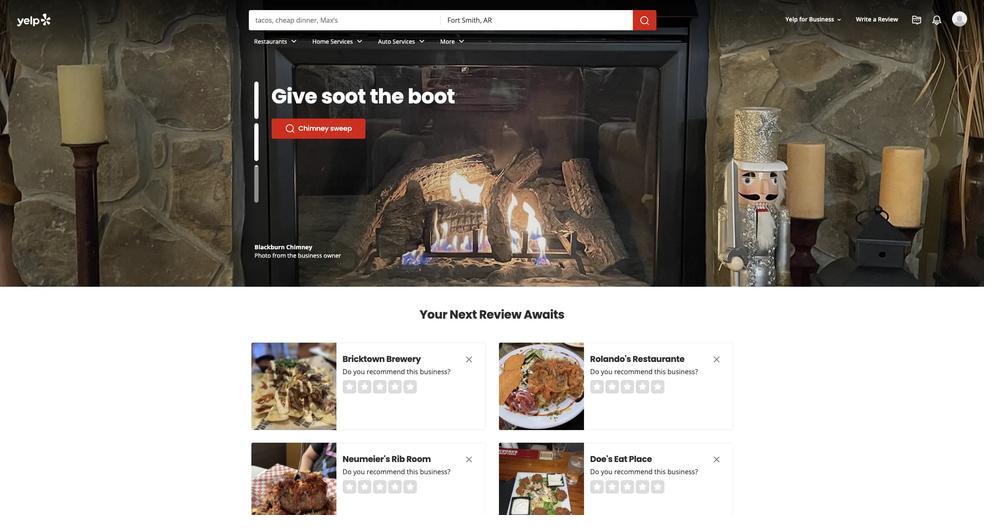 Task type: locate. For each thing, give the bounding box(es) containing it.
rating element down "bricktown brewery"
[[343, 381, 417, 394]]

give soot the boot
[[271, 83, 455, 111]]

business? down the doe's eat place "link"
[[667, 468, 698, 477]]

neumeier's rib room link
[[343, 454, 448, 466]]

24 chevron down v2 image for more
[[457, 36, 467, 46]]

1 vertical spatial 24 search v2 image
[[285, 147, 295, 157]]

do you recommend this business? for eat
[[590, 468, 698, 477]]

dismiss card image
[[711, 355, 721, 365], [711, 455, 721, 465]]

1 services from the left
[[331, 37, 353, 45]]

(no rating) image down "bricktown brewery"
[[343, 381, 417, 394]]

do down neumeier's
[[343, 468, 352, 477]]

christina o. image
[[952, 11, 967, 27]]

write a review
[[856, 15, 898, 23]]

you for neumeier's
[[353, 468, 365, 477]]

you for doe's
[[601, 468, 612, 477]]

services for home services
[[331, 37, 353, 45]]

(no rating) image down rolando's restaurante on the right bottom of the page
[[590, 381, 664, 394]]

chimney
[[298, 124, 329, 133], [286, 243, 312, 251]]

0 vertical spatial review
[[878, 15, 898, 23]]

cj
[[255, 243, 260, 251]]

photo of rolando's restaurante image
[[499, 343, 584, 431]]

24 search v2 image inside plumbers link
[[285, 147, 295, 157]]

recommend for restaurante
[[614, 368, 653, 377]]

1 horizontal spatial review
[[878, 15, 898, 23]]

photo of bricktown brewery image
[[251, 343, 336, 431]]

write
[[856, 15, 871, 23]]

doe's eat place link
[[590, 454, 695, 466]]

2 horizontal spatial 24 chevron down v2 image
[[457, 36, 467, 46]]

24 chevron down v2 image
[[289, 36, 299, 46], [355, 36, 365, 46], [457, 36, 467, 46]]

24 search v2 image
[[285, 124, 295, 134], [285, 147, 295, 157]]

this for neumeier's rib room
[[407, 468, 418, 477]]

0 horizontal spatial none field
[[255, 16, 434, 25]]

(no rating) image for rib
[[343, 481, 417, 494]]

0 horizontal spatial review
[[479, 307, 521, 323]]

24 chevron down v2 image inside home services link
[[355, 36, 365, 46]]

None field
[[255, 16, 434, 25], [447, 16, 626, 25]]

yelp for business
[[786, 15, 834, 23]]

you down the bricktown
[[353, 368, 365, 377]]

1 horizontal spatial none field
[[447, 16, 626, 25]]

room
[[406, 454, 431, 466]]

business? down restaurante
[[667, 368, 698, 377]]

do for bricktown brewery
[[343, 368, 352, 377]]

0 horizontal spatial 24 chevron down v2 image
[[289, 36, 299, 46]]

this down room
[[407, 468, 418, 477]]

1 select slide image from the top
[[254, 82, 258, 119]]

24 chevron down v2 image right more
[[457, 36, 467, 46]]

do you recommend this business? down rolando's restaurante link
[[590, 368, 698, 377]]

do down rolando's at the bottom of the page
[[590, 368, 599, 377]]

do you recommend this business? down the doe's eat place "link"
[[590, 468, 698, 477]]

your
[[420, 307, 447, 323]]

rating element for brewery
[[343, 381, 417, 394]]

None search field
[[0, 0, 984, 62], [249, 10, 658, 30], [0, 0, 984, 62], [249, 10, 658, 30]]

pipe
[[355, 83, 400, 111]]

you down doe's
[[601, 468, 612, 477]]

bricktown
[[343, 354, 385, 365]]

do down the bricktown
[[343, 368, 352, 377]]

&
[[291, 243, 296, 251]]

1 horizontal spatial services
[[393, 37, 415, 45]]

1 dismiss card image from the top
[[464, 355, 474, 365]]

brewery
[[386, 354, 421, 365]]

2 services from the left
[[393, 37, 415, 45]]

None radio
[[590, 381, 604, 394], [620, 381, 634, 394], [651, 381, 664, 394], [343, 481, 356, 494], [651, 481, 664, 494], [590, 381, 604, 394], [620, 381, 634, 394], [651, 381, 664, 394], [343, 481, 356, 494], [651, 481, 664, 494]]

rating element for eat
[[590, 481, 664, 494]]

2 none field from the left
[[447, 16, 626, 25]]

bricktown brewery link
[[343, 354, 448, 365]]

services left 24 chevron down v2 image
[[393, 37, 415, 45]]

recommend for eat
[[614, 468, 653, 477]]

rating element down doe's eat place
[[590, 481, 664, 494]]

write a review link
[[853, 12, 901, 27]]

dreams
[[271, 106, 352, 134]]

give
[[271, 83, 317, 111]]

a
[[873, 15, 876, 23]]

services
[[331, 37, 353, 45], [393, 37, 415, 45]]

you down neumeier's
[[353, 468, 365, 477]]

sweep
[[330, 124, 352, 133]]

business? for neumeier's rib room
[[420, 468, 450, 477]]

your next review awaits
[[420, 307, 564, 323]]

recommend down 'neumeier's rib room'
[[367, 468, 405, 477]]

this for doe's eat place
[[654, 468, 666, 477]]

business
[[809, 15, 834, 23]]

rating element down rolando's restaurante on the right bottom of the page
[[590, 381, 664, 394]]

do you recommend this business? down neumeier's rib room link
[[343, 468, 450, 477]]

do you recommend this business? down bricktown brewery link
[[343, 368, 450, 377]]

rolando's
[[590, 354, 631, 365]]

0 vertical spatial select slide image
[[254, 82, 258, 119]]

business? down brewery
[[420, 368, 450, 377]]

this
[[407, 368, 418, 377], [654, 368, 666, 377], [407, 468, 418, 477], [654, 468, 666, 477]]

1 dismiss card image from the top
[[711, 355, 721, 365]]

recommend down rolando's restaurante on the right bottom of the page
[[614, 368, 653, 377]]

business?
[[420, 368, 450, 377], [667, 368, 698, 377], [420, 468, 450, 477], [667, 468, 698, 477]]

rating element down 'neumeier's rib room'
[[343, 481, 417, 494]]

0 vertical spatial 24 search v2 image
[[285, 124, 295, 134]]

0 vertical spatial chimney
[[298, 124, 329, 133]]

2 24 chevron down v2 image from the left
[[355, 36, 365, 46]]

24 chevron down v2 image right restaurants
[[289, 36, 299, 46]]

yelp for business button
[[782, 12, 846, 27]]

24 search v2 image for fix your pipe dreams
[[285, 147, 295, 157]]

business? for doe's eat place
[[667, 468, 698, 477]]

dismiss card image for neumeier's rib room
[[464, 455, 474, 465]]

(no rating) image
[[343, 381, 417, 394], [590, 381, 664, 394], [343, 481, 417, 494], [590, 481, 664, 494]]

2 select slide image from the top
[[254, 124, 258, 161]]

you
[[353, 368, 365, 377], [601, 368, 612, 377], [353, 468, 365, 477], [601, 468, 612, 477]]

1 vertical spatial dismiss card image
[[464, 455, 474, 465]]

0 vertical spatial dismiss card image
[[711, 355, 721, 365]]

rating element
[[343, 381, 417, 394], [590, 381, 664, 394], [343, 481, 417, 494], [590, 481, 664, 494]]

review inside user actions element
[[878, 15, 898, 23]]

home
[[312, 37, 329, 45]]

2 24 search v2 image from the top
[[285, 147, 295, 157]]

business? for bricktown brewery
[[420, 368, 450, 377]]

recommend
[[367, 368, 405, 377], [614, 368, 653, 377], [367, 468, 405, 477], [614, 468, 653, 477]]

business
[[298, 252, 322, 260], [298, 252, 322, 260]]

24 search v2 image inside chimney sweep link
[[285, 124, 295, 134]]

from inside cj plumbing & heating photo from the business owner
[[272, 252, 286, 260]]

1 24 search v2 image from the top
[[285, 124, 295, 134]]

do you recommend this business? for brewery
[[343, 368, 450, 377]]

owner inside blackburn chimney photo from the business owner
[[324, 252, 341, 260]]

do down doe's
[[590, 468, 599, 477]]

recommend down "bricktown brewery"
[[367, 368, 405, 377]]

None radio
[[343, 381, 356, 394], [358, 381, 371, 394], [373, 381, 386, 394], [388, 381, 401, 394], [403, 381, 417, 394], [605, 381, 619, 394], [636, 381, 649, 394], [358, 481, 371, 494], [373, 481, 386, 494], [388, 481, 401, 494], [403, 481, 417, 494], [590, 481, 604, 494], [605, 481, 619, 494], [620, 481, 634, 494], [636, 481, 649, 494], [343, 381, 356, 394], [358, 381, 371, 394], [373, 381, 386, 394], [388, 381, 401, 394], [403, 381, 417, 394], [605, 381, 619, 394], [636, 381, 649, 394], [358, 481, 371, 494], [373, 481, 386, 494], [388, 481, 401, 494], [403, 481, 417, 494], [590, 481, 604, 494], [605, 481, 619, 494], [620, 481, 634, 494], [636, 481, 649, 494]]

1 horizontal spatial 24 chevron down v2 image
[[355, 36, 365, 46]]

you for rolando's
[[601, 368, 612, 377]]

this down the doe's eat place "link"
[[654, 468, 666, 477]]

review right a
[[878, 15, 898, 23]]

1 24 chevron down v2 image from the left
[[289, 36, 299, 46]]

auto
[[378, 37, 391, 45]]

business inside cj plumbing & heating photo from the business owner
[[298, 252, 322, 260]]

1 vertical spatial chimney
[[286, 243, 312, 251]]

do
[[343, 368, 352, 377], [590, 368, 599, 377], [343, 468, 352, 477], [590, 468, 599, 477]]

review
[[878, 15, 898, 23], [479, 307, 521, 323]]

plumbing
[[262, 243, 290, 251]]

do for doe's eat place
[[590, 468, 599, 477]]

yelp
[[786, 15, 798, 23]]

recommend down place
[[614, 468, 653, 477]]

1 vertical spatial select slide image
[[254, 124, 258, 161]]

this down restaurante
[[654, 368, 666, 377]]

auto services
[[378, 37, 415, 45]]

2 dismiss card image from the top
[[464, 455, 474, 465]]

(no rating) image for restaurante
[[590, 381, 664, 394]]

auto services link
[[371, 30, 433, 55]]

recommend for rib
[[367, 468, 405, 477]]

0 vertical spatial dismiss card image
[[464, 355, 474, 365]]

review right next
[[479, 307, 521, 323]]

plumbers link
[[271, 142, 343, 163]]

blackburn chimney link
[[255, 243, 312, 251]]

doe's eat place
[[590, 454, 652, 466]]

you down rolando's at the bottom of the page
[[601, 368, 612, 377]]

24 chevron down v2 image inside restaurants link
[[289, 36, 299, 46]]

(no rating) image down doe's eat place
[[590, 481, 664, 494]]

(no rating) image down 'neumeier's rib room'
[[343, 481, 417, 494]]

24 chevron down v2 image for restaurants
[[289, 36, 299, 46]]

cj plumbing & heating photo from the business owner
[[255, 243, 341, 260]]

services right home
[[331, 37, 353, 45]]

1 none field from the left
[[255, 16, 434, 25]]

24 search v2 image up plumbers link
[[285, 124, 295, 134]]

from
[[272, 252, 286, 260], [272, 252, 286, 260]]

rolando's restaurante link
[[590, 354, 695, 365]]

owner
[[324, 252, 341, 260], [324, 252, 341, 260]]

cj plumbing & heating link
[[255, 243, 320, 251]]

select slide image
[[254, 82, 258, 119], [254, 124, 258, 161]]

photo
[[255, 252, 271, 260], [255, 252, 271, 260]]

more
[[440, 37, 455, 45]]

16 chevron down v2 image
[[836, 16, 843, 23]]

24 search v2 image left plumbers
[[285, 147, 295, 157]]

photo of doe's eat place image
[[499, 443, 584, 516]]

services inside "link"
[[393, 37, 415, 45]]

1 vertical spatial review
[[479, 307, 521, 323]]

1 vertical spatial dismiss card image
[[711, 455, 721, 465]]

24 chevron down v2 image left auto
[[355, 36, 365, 46]]

3 24 chevron down v2 image from the left
[[457, 36, 467, 46]]

0 horizontal spatial services
[[331, 37, 353, 45]]

this for rolando's restaurante
[[654, 368, 666, 377]]

2 dismiss card image from the top
[[711, 455, 721, 465]]

neumeier's rib room
[[343, 454, 431, 466]]

business? down room
[[420, 468, 450, 477]]

the
[[370, 83, 404, 111], [287, 252, 296, 260], [287, 252, 296, 260]]

this down brewery
[[407, 368, 418, 377]]

24 chevron down v2 image inside the more link
[[457, 36, 467, 46]]

this for bricktown brewery
[[407, 368, 418, 377]]

24 search v2 image for give soot the boot
[[285, 124, 295, 134]]

24 chevron down v2 image
[[417, 36, 427, 46]]

soot
[[321, 83, 366, 111]]

do you recommend this business?
[[343, 368, 450, 377], [590, 368, 698, 377], [343, 468, 450, 477], [590, 468, 698, 477]]

dismiss card image for rolando's restaurante
[[711, 355, 721, 365]]

dismiss card image
[[464, 355, 474, 365], [464, 455, 474, 465]]



Task type: describe. For each thing, give the bounding box(es) containing it.
boot
[[408, 83, 455, 111]]

home services
[[312, 37, 353, 45]]

24 chevron down v2 image for home services
[[355, 36, 365, 46]]

review for a
[[878, 15, 898, 23]]

none field near
[[447, 16, 626, 25]]

owner inside cj plumbing & heating photo from the business owner
[[324, 252, 341, 260]]

chimney inside blackburn chimney photo from the business owner
[[286, 243, 312, 251]]

more link
[[433, 30, 473, 55]]

next
[[450, 307, 477, 323]]

rating element for rib
[[343, 481, 417, 494]]

place
[[629, 454, 652, 466]]

business categories element
[[247, 30, 967, 55]]

from inside blackburn chimney photo from the business owner
[[272, 252, 286, 260]]

the inside cj plumbing & heating photo from the business owner
[[287, 252, 296, 260]]

heating
[[297, 243, 320, 251]]

for
[[799, 15, 808, 23]]

your
[[304, 83, 351, 111]]

review for next
[[479, 307, 521, 323]]

you for bricktown
[[353, 368, 365, 377]]

awaits
[[524, 307, 564, 323]]

blackburn chimney photo from the business owner
[[255, 243, 341, 260]]

neumeier's
[[343, 454, 390, 466]]

explore banner section banner
[[0, 0, 984, 287]]

do for rolando's restaurante
[[590, 368, 599, 377]]

restaurants link
[[247, 30, 306, 55]]

dismiss card image for doe's eat place
[[711, 455, 721, 465]]

do you recommend this business? for rib
[[343, 468, 450, 477]]

none field find
[[255, 16, 434, 25]]

rib
[[392, 454, 405, 466]]

blackburn
[[255, 243, 285, 251]]

services for auto services
[[393, 37, 415, 45]]

Find text field
[[255, 16, 434, 25]]

business? for rolando's restaurante
[[667, 368, 698, 377]]

bricktown brewery
[[343, 354, 421, 365]]

(no rating) image for brewery
[[343, 381, 417, 394]]

photo inside blackburn chimney photo from the business owner
[[255, 252, 271, 260]]

restaurante
[[633, 354, 685, 365]]

photo inside cj plumbing & heating photo from the business owner
[[255, 252, 271, 260]]

eat
[[614, 454, 627, 466]]

photo of neumeier's rib room image
[[251, 443, 336, 516]]

rating element for restaurante
[[590, 381, 664, 394]]

notifications image
[[932, 15, 942, 25]]

rolando's restaurante
[[590, 354, 685, 365]]

business inside blackburn chimney photo from the business owner
[[298, 252, 322, 260]]

home services link
[[306, 30, 371, 55]]

fix your pipe dreams
[[271, 83, 400, 134]]

the inside blackburn chimney photo from the business owner
[[287, 252, 296, 260]]

plumbers
[[298, 147, 330, 157]]

do for neumeier's rib room
[[343, 468, 352, 477]]

recommend for brewery
[[367, 368, 405, 377]]

doe's
[[590, 454, 613, 466]]

chimney sweep
[[298, 124, 352, 133]]

fix
[[271, 83, 300, 111]]

(no rating) image for eat
[[590, 481, 664, 494]]

Near text field
[[447, 16, 626, 25]]

restaurants
[[254, 37, 287, 45]]

user actions element
[[779, 11, 979, 62]]

dismiss card image for bricktown brewery
[[464, 355, 474, 365]]

chimney sweep link
[[271, 119, 365, 139]]

projects image
[[912, 15, 922, 25]]

search image
[[639, 15, 649, 26]]

do you recommend this business? for restaurante
[[590, 368, 698, 377]]



Task type: vqa. For each thing, say whether or not it's contained in the screenshot.
middle Late
no



